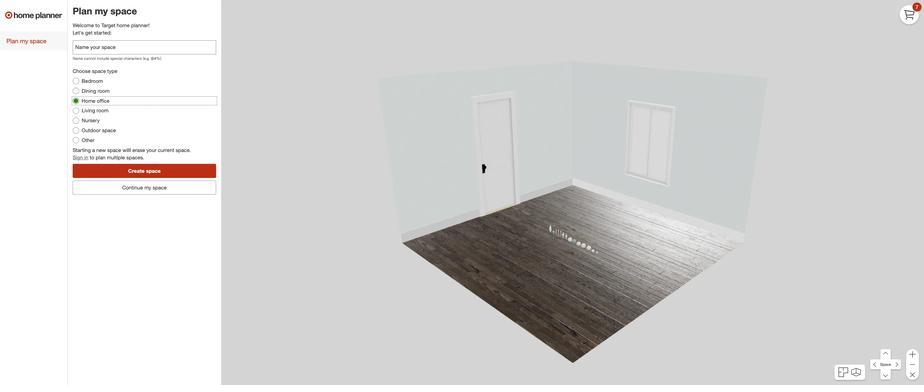 Task type: vqa. For each thing, say whether or not it's contained in the screenshot.
left Plan my space
yes



Task type: locate. For each thing, give the bounding box(es) containing it.
include
[[97, 56, 109, 61]]

2 horizontal spatial my
[[144, 184, 151, 191]]

sign
[[73, 154, 83, 161]]

0 vertical spatial to
[[95, 22, 100, 29]]

0 vertical spatial plan
[[73, 5, 92, 17]]

space down create space button
[[153, 184, 167, 191]]

name
[[73, 56, 83, 61]]

1 horizontal spatial plan
[[73, 5, 92, 17]]

None text field
[[73, 40, 216, 54]]

to
[[95, 22, 100, 29], [90, 154, 94, 161]]

home
[[82, 98, 95, 104]]

sign in button
[[73, 154, 88, 161]]

other
[[82, 137, 95, 144]]

1 vertical spatial to
[[90, 154, 94, 161]]

spaces.
[[126, 154, 144, 161]]

plan
[[73, 5, 92, 17], [6, 37, 18, 45]]

room down office
[[97, 107, 109, 114]]

plan my space inside button
[[6, 37, 46, 45]]

space.
[[176, 147, 191, 153]]

1 vertical spatial plan
[[6, 37, 18, 45]]

multiple
[[107, 154, 125, 161]]

0 horizontal spatial plan my space
[[6, 37, 46, 45]]

1 vertical spatial my
[[20, 37, 28, 45]]

plan inside button
[[6, 37, 18, 45]]

0 horizontal spatial to
[[90, 154, 94, 161]]

starting
[[73, 147, 91, 153]]

choose
[[73, 68, 91, 74]]

space up the bedroom
[[92, 68, 106, 74]]

welcome
[[73, 22, 94, 29]]

0 vertical spatial my
[[95, 5, 108, 17]]

welcome to target home planner! let's get started:
[[73, 22, 150, 36]]

0 vertical spatial room
[[98, 88, 110, 94]]

to up started:
[[95, 22, 100, 29]]

my down home planner landing page image
[[20, 37, 28, 45]]

plan my space down home planner landing page image
[[6, 37, 46, 45]]

planner!
[[131, 22, 150, 29]]

1 horizontal spatial my
[[95, 5, 108, 17]]

my right continue in the top of the page
[[144, 184, 151, 191]]

0 horizontal spatial plan
[[6, 37, 18, 45]]

to right in
[[90, 154, 94, 161]]

pan camera left 30° image
[[871, 360, 881, 370]]

create space
[[128, 168, 161, 174]]

plan my space up the target
[[73, 5, 137, 17]]

new
[[96, 147, 106, 153]]

room
[[98, 88, 110, 94], [97, 107, 109, 114]]

room for dining room
[[98, 88, 110, 94]]

continue
[[122, 184, 143, 191]]

space
[[110, 5, 137, 17], [30, 37, 46, 45], [92, 68, 106, 74], [102, 127, 116, 134], [107, 147, 121, 153], [146, 168, 161, 174], [153, 184, 167, 191]]

1 horizontal spatial to
[[95, 22, 100, 29]]

pan camera right 30° image
[[891, 360, 901, 370]]

Outdoor space radio
[[73, 127, 79, 134]]

plan my space
[[73, 5, 137, 17], [6, 37, 46, 45]]

willl
[[123, 147, 131, 153]]

dining room
[[82, 88, 110, 94]]

2 vertical spatial my
[[144, 184, 151, 191]]

my up the target
[[95, 5, 108, 17]]

room up office
[[98, 88, 110, 94]]

name cannot include special characters (e.g. @#%)
[[73, 56, 161, 61]]

cannot
[[84, 56, 96, 61]]

Other radio
[[73, 137, 79, 144]]

0 vertical spatial plan my space
[[73, 5, 137, 17]]

my
[[95, 5, 108, 17], [20, 37, 28, 45], [144, 184, 151, 191]]

in
[[84, 154, 88, 161]]

started:
[[94, 30, 112, 36]]

Home office radio
[[73, 98, 79, 104]]

space up the multiple
[[107, 147, 121, 153]]

0 horizontal spatial my
[[20, 37, 28, 45]]

1 vertical spatial plan my space
[[6, 37, 46, 45]]

1 vertical spatial room
[[97, 107, 109, 114]]

Living room radio
[[73, 108, 79, 114]]



Task type: describe. For each thing, give the bounding box(es) containing it.
plan my space button
[[0, 31, 67, 50]]

space right "outdoor"
[[102, 127, 116, 134]]

room for living room
[[97, 107, 109, 114]]

current
[[158, 147, 174, 153]]

tilt camera up 30° image
[[881, 349, 891, 360]]

Bedroom radio
[[73, 78, 79, 84]]

living
[[82, 107, 95, 114]]

home planner landing page image
[[5, 5, 62, 26]]

home office
[[82, 98, 109, 104]]

dining
[[82, 88, 96, 94]]

home
[[117, 22, 130, 29]]

@#%)
[[151, 56, 161, 61]]

space down home planner landing page image
[[30, 37, 46, 45]]

let's
[[73, 30, 84, 36]]

Nursery radio
[[73, 117, 79, 124]]

space
[[881, 362, 892, 367]]

plan
[[96, 154, 106, 161]]

office
[[97, 98, 109, 104]]

target
[[101, 22, 115, 29]]

top view button icon image
[[839, 368, 849, 377]]

7
[[916, 4, 919, 10]]

create space button
[[73, 164, 216, 178]]

1 horizontal spatial plan my space
[[73, 5, 137, 17]]

bedroom
[[82, 78, 103, 84]]

a
[[92, 147, 95, 153]]

tilt camera down 30° image
[[881, 370, 891, 380]]

Dining room radio
[[73, 88, 79, 94]]

choose space type
[[73, 68, 117, 74]]

your
[[147, 147, 156, 153]]

create
[[128, 168, 145, 174]]

space up home
[[110, 5, 137, 17]]

type
[[107, 68, 117, 74]]

continue my space
[[122, 184, 167, 191]]

continue my space button
[[73, 181, 216, 195]]

special
[[110, 56, 123, 61]]

outdoor space
[[82, 127, 116, 134]]

space inside starting a new space willl erase your current space. sign in to plan multiple spaces.
[[107, 147, 121, 153]]

to inside starting a new space willl erase your current space. sign in to plan multiple spaces.
[[90, 154, 94, 161]]

nursery
[[82, 117, 100, 124]]

outdoor
[[82, 127, 101, 134]]

erase
[[132, 147, 145, 153]]

starting a new space willl erase your current space. sign in to plan multiple spaces.
[[73, 147, 191, 161]]

space right create
[[146, 168, 161, 174]]

get
[[85, 30, 93, 36]]

(e.g.
[[143, 56, 150, 61]]

living room
[[82, 107, 109, 114]]

to inside 'welcome to target home planner! let's get started:'
[[95, 22, 100, 29]]

characters
[[124, 56, 142, 61]]

front view button icon image
[[852, 368, 861, 377]]

7 button
[[900, 3, 922, 24]]



